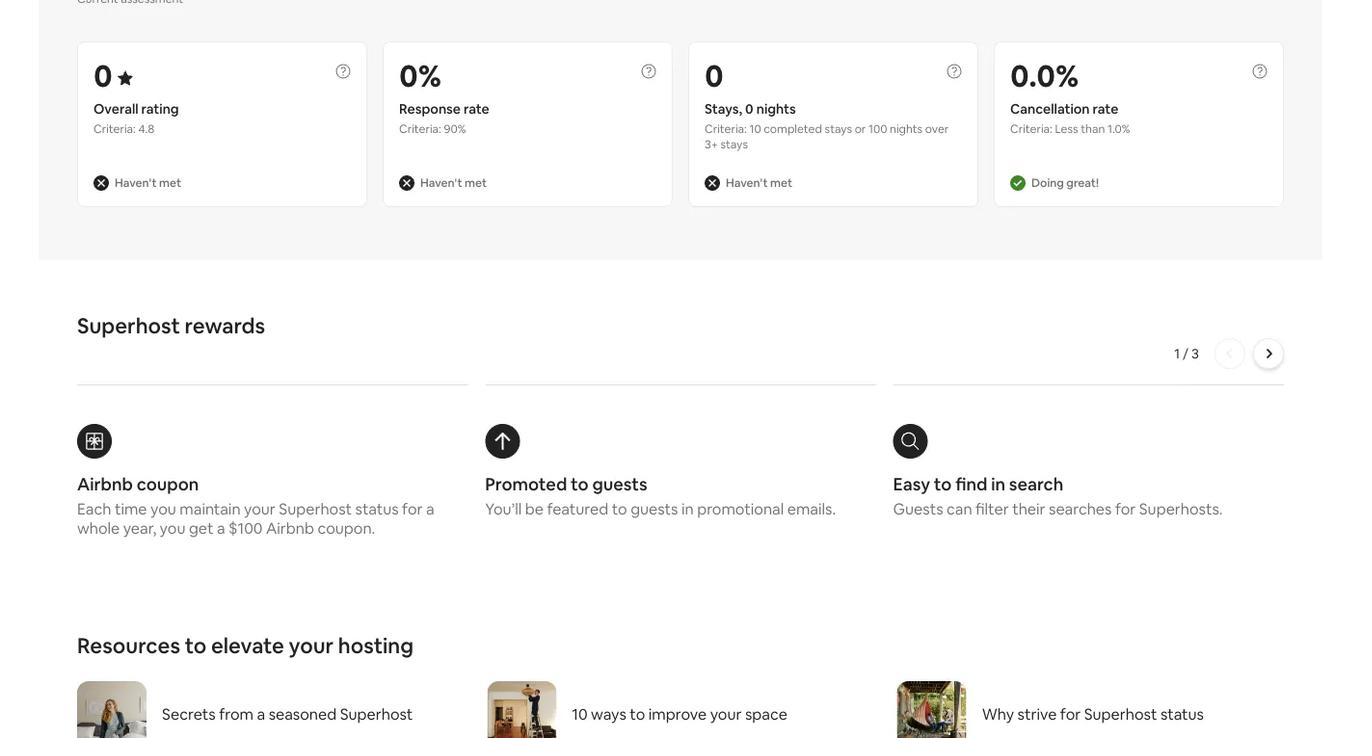 Task type: locate. For each thing, give the bounding box(es) containing it.
criteria:
[[94, 121, 136, 136], [399, 121, 441, 136], [705, 121, 747, 136], [1010, 121, 1053, 136]]

stays left or
[[825, 121, 852, 136]]

airbnb right $100
[[266, 518, 314, 538]]

3
[[1192, 345, 1199, 362]]

0%
[[399, 55, 441, 95]]

in left promotional
[[682, 499, 694, 519]]

0 up overall
[[94, 55, 113, 95]]

criteria: inside response rate criteria: 90%
[[399, 121, 441, 136]]

1 horizontal spatial 10
[[749, 121, 761, 136]]

met
[[159, 175, 181, 190], [465, 175, 487, 190], [770, 175, 792, 190]]

guests right 'featured'
[[631, 499, 678, 519]]

for
[[402, 499, 423, 519], [1115, 499, 1136, 519], [1060, 704, 1081, 724]]

0 horizontal spatial your
[[244, 499, 276, 519]]

over
[[925, 121, 949, 136]]

0 vertical spatial your
[[244, 499, 276, 519]]

1 horizontal spatial for
[[1060, 704, 1081, 724]]

1 horizontal spatial haven't met
[[420, 175, 487, 190]]

response rate criteria: 90%
[[399, 100, 489, 136]]

2 horizontal spatial haven't
[[726, 175, 768, 190]]

1 vertical spatial superhost
[[279, 499, 352, 519]]

why
[[982, 704, 1014, 724]]

3 met from the left
[[770, 175, 792, 190]]

superhost
[[77, 312, 180, 339], [279, 499, 352, 519]]

superhost status
[[1084, 704, 1204, 724]]

a
[[426, 499, 434, 519], [217, 518, 225, 538], [257, 704, 265, 724]]

1 horizontal spatial a
[[257, 704, 265, 724]]

1 horizontal spatial rate
[[1093, 100, 1118, 118]]

criteria: for 0
[[94, 121, 136, 136]]

emails.
[[787, 499, 836, 519]]

status
[[355, 499, 399, 519]]

haven't down 90%
[[420, 175, 462, 190]]

can
[[947, 499, 972, 519]]

2 horizontal spatial a
[[426, 499, 434, 519]]

strive
[[1018, 704, 1057, 724]]

1 haven't from the left
[[115, 175, 157, 190]]

stays right '3+'
[[721, 137, 748, 152]]

rate
[[464, 100, 489, 118], [1093, 100, 1118, 118]]

overall
[[94, 100, 138, 118]]

4.8
[[138, 121, 154, 136]]

rate for 0%
[[464, 100, 489, 118]]

0 vertical spatial stays
[[825, 121, 852, 136]]

rate up than
[[1093, 100, 1118, 118]]

2 met from the left
[[465, 175, 487, 190]]

you
[[150, 499, 176, 519], [160, 518, 185, 538]]

a right from
[[257, 704, 265, 724]]

year,
[[123, 518, 156, 538]]

time
[[115, 499, 147, 519]]

1 horizontal spatial stays
[[825, 121, 852, 136]]

each
[[77, 499, 111, 519]]

stays, 0 nights criteria: 10 completed stays or 100 nights over 3+ stays
[[705, 100, 949, 152]]

100
[[869, 121, 887, 136]]

to left elevate
[[185, 632, 207, 659]]

4 criteria: from the left
[[1010, 121, 1053, 136]]

0
[[94, 55, 113, 95], [705, 55, 724, 95], [745, 100, 754, 118]]

superhost left status
[[279, 499, 352, 519]]

be
[[525, 499, 544, 519]]

3 criteria: from the left
[[705, 121, 747, 136]]

cancellation
[[1010, 100, 1090, 118]]

criteria: down stays,
[[705, 121, 747, 136]]

2 criteria: from the left
[[399, 121, 441, 136]]

airbnb
[[77, 473, 133, 496], [266, 518, 314, 538]]

to
[[571, 473, 589, 496], [934, 473, 952, 496], [612, 499, 627, 519], [185, 632, 207, 659], [630, 704, 645, 724]]

10 ways to improve your space link
[[487, 682, 874, 738]]

0.0%
[[1010, 55, 1079, 95]]

secrets from a seasoned superhost
[[162, 704, 413, 724]]

to left find at the right of page
[[934, 473, 952, 496]]

for right strive on the bottom right
[[1060, 704, 1081, 724]]

2 horizontal spatial haven't met
[[726, 175, 792, 190]]

their
[[1012, 499, 1045, 519]]

guests
[[592, 473, 647, 496], [631, 499, 678, 519]]

seasoned superhost
[[269, 704, 413, 724]]

1 horizontal spatial in
[[991, 473, 1005, 496]]

to up 'featured'
[[571, 473, 589, 496]]

1 met from the left
[[159, 175, 181, 190]]

guests up 'featured'
[[592, 473, 647, 496]]

less
[[1055, 121, 1078, 136]]

3 haven't from the left
[[726, 175, 768, 190]]

airbnb up each
[[77, 473, 133, 496]]

nights right 100
[[890, 121, 923, 136]]

great!
[[1066, 175, 1099, 190]]

to for hosting
[[185, 632, 207, 659]]

for right status
[[402, 499, 423, 519]]

1 horizontal spatial met
[[465, 175, 487, 190]]

improve
[[649, 704, 707, 724]]

1 rate from the left
[[464, 100, 489, 118]]

haven't met down 4.8 on the left top of page
[[115, 175, 181, 190]]

haven't met
[[115, 175, 181, 190], [420, 175, 487, 190], [726, 175, 792, 190]]

criteria: inside the cancellation rate criteria: less than 1.0%
[[1010, 121, 1053, 136]]

2 haven't from the left
[[420, 175, 462, 190]]

to for search
[[934, 473, 952, 496]]

0 horizontal spatial stays
[[721, 137, 748, 152]]

your
[[244, 499, 276, 519], [289, 632, 334, 659]]

superhost left rewards
[[77, 312, 180, 339]]

3+
[[705, 137, 718, 152]]

in inside easy to find in search guests can filter their searches for superhosts.
[[991, 473, 1005, 496]]

cancellation rate criteria: less than 1.0%
[[1010, 100, 1130, 136]]

2 haven't met from the left
[[420, 175, 487, 190]]

filter
[[976, 499, 1009, 519]]

met down 90%
[[465, 175, 487, 190]]

0 horizontal spatial 10
[[572, 704, 588, 724]]

your right maintain
[[244, 499, 276, 519]]

0 horizontal spatial 0
[[94, 55, 113, 95]]

criteria: inside the "overall rating criteria: 4.8"
[[94, 121, 136, 136]]

haven't down 4.8 on the left top of page
[[115, 175, 157, 190]]

to inside easy to find in search guests can filter their searches for superhosts.
[[934, 473, 952, 496]]

1 vertical spatial in
[[682, 499, 694, 519]]

0 horizontal spatial superhost
[[77, 312, 180, 339]]

to right 'featured'
[[612, 499, 627, 519]]

get
[[189, 518, 213, 538]]

10 left completed
[[749, 121, 761, 136]]

1 horizontal spatial airbnb
[[266, 518, 314, 538]]

/
[[1183, 345, 1189, 362]]

haven't
[[115, 175, 157, 190], [420, 175, 462, 190], [726, 175, 768, 190]]

2 horizontal spatial for
[[1115, 499, 1136, 519]]

resources to elevate your hosting
[[77, 632, 414, 659]]

0 vertical spatial in
[[991, 473, 1005, 496]]

0 horizontal spatial rate
[[464, 100, 489, 118]]

1
[[1174, 345, 1180, 362]]

met down completed
[[770, 175, 792, 190]]

1 horizontal spatial nights
[[890, 121, 923, 136]]

airbnb coupon each time you maintain your superhost status for a whole year, you get a $100 airbnb coupon.
[[77, 473, 434, 538]]

superhost inside airbnb coupon each time you maintain your superhost status for a whole year, you get a $100 airbnb coupon.
[[279, 499, 352, 519]]

0 horizontal spatial haven't
[[115, 175, 157, 190]]

rate up 90%
[[464, 100, 489, 118]]

criteria: down overall
[[94, 121, 136, 136]]

your right elevate
[[289, 632, 334, 659]]

10
[[749, 121, 761, 136], [572, 704, 588, 724]]

nights
[[756, 100, 796, 118], [890, 121, 923, 136]]

2 horizontal spatial met
[[770, 175, 792, 190]]

haven't met for rating
[[115, 175, 181, 190]]

rate inside response rate criteria: 90%
[[464, 100, 489, 118]]

stays
[[825, 121, 852, 136], [721, 137, 748, 152]]

promoted to guests you'll be featured to guests in promotional emails.
[[485, 473, 836, 519]]

criteria: down cancellation
[[1010, 121, 1053, 136]]

a right get
[[217, 518, 225, 538]]

1 vertical spatial your
[[289, 632, 334, 659]]

0 vertical spatial guests
[[592, 473, 647, 496]]

completed
[[764, 121, 822, 136]]

haven't down completed
[[726, 175, 768, 190]]

1 horizontal spatial superhost
[[279, 499, 352, 519]]

secrets from a seasoned superhost link
[[77, 682, 464, 738]]

1 horizontal spatial 0
[[705, 55, 724, 95]]

2 horizontal spatial 0
[[745, 100, 754, 118]]

rate inside the cancellation rate criteria: less than 1.0%
[[1093, 100, 1118, 118]]

0 vertical spatial airbnb
[[77, 473, 133, 496]]

0 vertical spatial nights
[[756, 100, 796, 118]]

met down the "overall rating criteria: 4.8"
[[159, 175, 181, 190]]

why strive for superhost status link
[[897, 682, 1284, 738]]

1 horizontal spatial haven't
[[420, 175, 462, 190]]

easy to find in search guests can filter their searches for superhosts.
[[893, 473, 1223, 519]]

met for stays, 0 nights
[[770, 175, 792, 190]]

overall rating criteria: 4.8
[[94, 100, 179, 136]]

0 horizontal spatial in
[[682, 499, 694, 519]]

guests
[[893, 499, 943, 519]]

0 horizontal spatial for
[[402, 499, 423, 519]]

for inside the why strive for superhost status link
[[1060, 704, 1081, 724]]

1 haven't met from the left
[[115, 175, 181, 190]]

ways
[[591, 704, 626, 724]]

1 / 3
[[1174, 345, 1199, 362]]

0 horizontal spatial a
[[217, 518, 225, 538]]

nights up completed
[[756, 100, 796, 118]]

in up "filter"
[[991, 473, 1005, 496]]

0 horizontal spatial haven't met
[[115, 175, 181, 190]]

1 criteria: from the left
[[94, 121, 136, 136]]

0 vertical spatial 10
[[749, 121, 761, 136]]

10 ways to improve your space
[[572, 704, 787, 724]]

0 right stays,
[[745, 100, 754, 118]]

0 horizontal spatial met
[[159, 175, 181, 190]]

superhost rewards
[[77, 312, 265, 339]]

10 left ways
[[572, 704, 588, 724]]

in
[[991, 473, 1005, 496], [682, 499, 694, 519]]

3 haven't met from the left
[[726, 175, 792, 190]]

rate for 0.0%
[[1093, 100, 1118, 118]]

2 rate from the left
[[1093, 100, 1118, 118]]

superhosts.
[[1139, 499, 1223, 519]]

criteria: down "response" at left top
[[399, 121, 441, 136]]

for right searches
[[1115, 499, 1136, 519]]

a right status
[[426, 499, 434, 519]]

haven't met down completed
[[726, 175, 792, 190]]

criteria: inside stays, 0 nights criteria: 10 completed stays or 100 nights over 3+ stays
[[705, 121, 747, 136]]

promoted
[[485, 473, 567, 496]]

haven't met down 90%
[[420, 175, 487, 190]]

0 up stays,
[[705, 55, 724, 95]]

0 vertical spatial superhost
[[77, 312, 180, 339]]



Task type: describe. For each thing, give the bounding box(es) containing it.
$100
[[229, 518, 263, 538]]

or
[[855, 121, 866, 136]]

10 inside stays, 0 nights criteria: 10 completed stays or 100 nights over 3+ stays
[[749, 121, 761, 136]]

resources
[[77, 632, 180, 659]]

doing great!
[[1031, 175, 1099, 190]]

easy
[[893, 473, 930, 496]]

coupon.
[[318, 518, 375, 538]]

secrets
[[162, 704, 216, 724]]

0 horizontal spatial nights
[[756, 100, 796, 118]]

whole
[[77, 518, 120, 538]]

0 horizontal spatial airbnb
[[77, 473, 133, 496]]

searches
[[1049, 499, 1112, 519]]

why strive for superhost status
[[982, 704, 1204, 724]]

your inside airbnb coupon each time you maintain your superhost status for a whole year, you get a $100 airbnb coupon.
[[244, 499, 276, 519]]

haven't met for rate
[[420, 175, 487, 190]]

90%
[[444, 121, 466, 136]]

to for be
[[571, 473, 589, 496]]

for inside airbnb coupon each time you maintain your superhost status for a whole year, you get a $100 airbnb coupon.
[[402, 499, 423, 519]]

in inside promoted to guests you'll be featured to guests in promotional emails.
[[682, 499, 694, 519]]

than
[[1081, 121, 1105, 136]]

met for overall rating
[[159, 175, 181, 190]]

elevate
[[211, 632, 284, 659]]

rating
[[141, 100, 179, 118]]

you'll
[[485, 499, 522, 519]]

to right ways
[[630, 704, 645, 724]]

criteria: for 0.0%
[[1010, 121, 1053, 136]]

0 inside stays, 0 nights criteria: 10 completed stays or 100 nights over 3+ stays
[[745, 100, 754, 118]]

maintain
[[180, 499, 241, 519]]

1 vertical spatial guests
[[631, 499, 678, 519]]

hosting
[[338, 632, 414, 659]]

1 vertical spatial nights
[[890, 121, 923, 136]]

from
[[219, 704, 254, 724]]

response
[[399, 100, 461, 118]]

you down coupon
[[150, 499, 176, 519]]

rewards
[[185, 312, 265, 339]]

criteria: for 0%
[[399, 121, 441, 136]]

1 vertical spatial 10
[[572, 704, 588, 724]]

find
[[955, 473, 987, 496]]

0 for stays,
[[705, 55, 724, 95]]

promotional
[[697, 499, 784, 519]]

for inside easy to find in search guests can filter their searches for superhosts.
[[1115, 499, 1136, 519]]

1 horizontal spatial your
[[289, 632, 334, 659]]

haven't for overall
[[115, 175, 157, 190]]

coupon
[[137, 473, 199, 496]]

featured
[[547, 499, 608, 519]]

you left get
[[160, 518, 185, 538]]

stays,
[[705, 100, 742, 118]]

haven't for stays,
[[726, 175, 768, 190]]

haven't met for 0
[[726, 175, 792, 190]]

doing
[[1031, 175, 1064, 190]]

0 for overall
[[94, 55, 113, 95]]

met for response rate
[[465, 175, 487, 190]]

your space
[[710, 704, 787, 724]]

1.0%
[[1108, 121, 1130, 136]]

1 vertical spatial stays
[[721, 137, 748, 152]]

search
[[1009, 473, 1064, 496]]

1 vertical spatial airbnb
[[266, 518, 314, 538]]

haven't for response
[[420, 175, 462, 190]]



Task type: vqa. For each thing, say whether or not it's contained in the screenshot.
10 ways to improve your space LINK
yes



